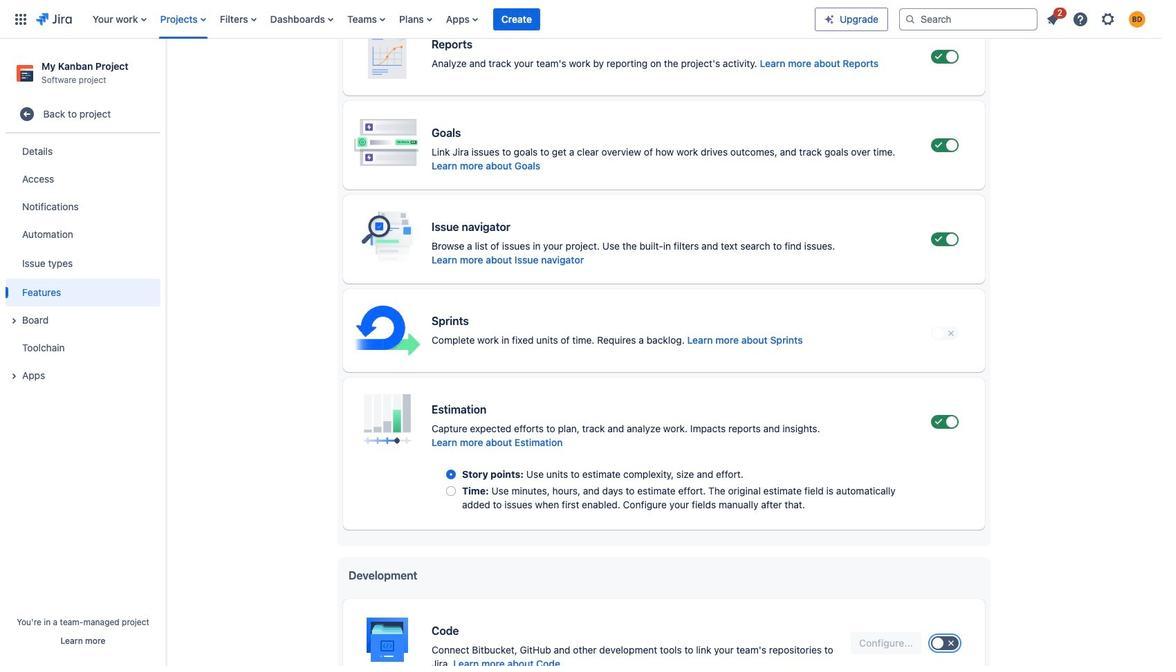 Task type: describe. For each thing, give the bounding box(es) containing it.
0 horizontal spatial list item
[[493, 0, 540, 38]]

settings image
[[1100, 11, 1117, 27]]

sidebar element
[[0, 39, 166, 666]]

1 horizontal spatial list
[[1040, 5, 1154, 31]]

sidebar navigation image
[[151, 55, 181, 83]]



Task type: vqa. For each thing, say whether or not it's contained in the screenshot.
Option
yes



Task type: locate. For each thing, give the bounding box(es) containing it.
help image
[[1072, 11, 1089, 27]]

option group
[[443, 466, 899, 513]]

Search field
[[899, 8, 1038, 30]]

1 expand image from the top
[[6, 313, 22, 329]]

group
[[6, 134, 160, 394]]

list item
[[493, 0, 540, 38], [1040, 5, 1067, 30]]

list item inside list
[[1040, 5, 1067, 30]]

banner
[[0, 0, 1162, 39]]

notifications image
[[1045, 11, 1061, 27]]

search image
[[905, 13, 916, 25]]

1 horizontal spatial list item
[[1040, 5, 1067, 30]]

2 expand image from the top
[[6, 368, 22, 385]]

jira image
[[36, 11, 72, 27], [36, 11, 72, 27]]

expand image
[[6, 313, 22, 329], [6, 368, 22, 385]]

0 vertical spatial expand image
[[6, 313, 22, 329]]

list
[[86, 0, 815, 38], [1040, 5, 1154, 31]]

None search field
[[899, 8, 1038, 30]]

main content
[[166, 0, 1162, 666]]

None radio
[[446, 470, 456, 479], [446, 486, 456, 496], [446, 470, 456, 479], [446, 486, 456, 496]]

appswitcher icon image
[[12, 11, 29, 27]]

1 vertical spatial expand image
[[6, 368, 22, 385]]

primary element
[[8, 0, 815, 38]]

group inside sidebar element
[[6, 134, 160, 394]]

0 horizontal spatial list
[[86, 0, 815, 38]]

your profile and settings image
[[1129, 11, 1146, 27]]



